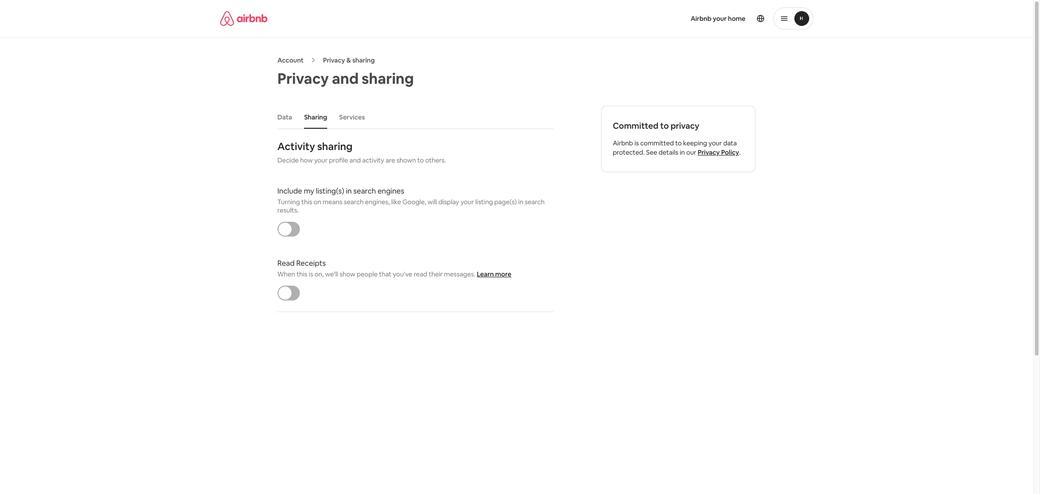 Task type: describe. For each thing, give the bounding box(es) containing it.
and inside activity sharing decide how your profile and activity are shown to others.
[[350, 156, 361, 165]]

profile
[[329, 156, 348, 165]]

when
[[277, 270, 295, 279]]

my
[[304, 186, 314, 196]]

show
[[340, 270, 355, 279]]

data
[[724, 139, 737, 147]]

others.
[[425, 156, 446, 165]]

committed to privacy
[[613, 121, 700, 131]]

your inside activity sharing decide how your profile and activity are shown to others.
[[314, 156, 328, 165]]

on
[[314, 198, 321, 206]]

airbnb your home
[[691, 14, 746, 23]]

privacy & sharing
[[323, 56, 375, 64]]

people
[[357, 270, 378, 279]]

0 vertical spatial to
[[660, 121, 669, 131]]

like
[[391, 198, 401, 206]]

are
[[386, 156, 395, 165]]

search right page(s)
[[525, 198, 545, 206]]

read receipts when this is on, we'll show people that you've read their messages. learn more
[[277, 259, 512, 279]]

your inside include my listing(s) in search engines turning this on means search engines, like google, will display your listing page(s) in search results.
[[461, 198, 474, 206]]

profile element
[[528, 0, 813, 37]]

we'll
[[325, 270, 338, 279]]

include my listing(s) in search engines turning this on means search engines, like google, will display your listing page(s) in search results.
[[277, 186, 545, 215]]

our
[[687, 148, 697, 157]]

sharing for privacy & sharing
[[352, 56, 375, 64]]

privacy
[[671, 121, 700, 131]]

data
[[277, 113, 292, 121]]

privacy for privacy & sharing
[[323, 56, 345, 64]]

learn
[[477, 270, 494, 279]]

will
[[428, 198, 437, 206]]

this inside include my listing(s) in search engines turning this on means search engines, like google, will display your listing page(s) in search results.
[[301, 198, 312, 206]]

messages.
[[444, 270, 476, 279]]

keeping
[[683, 139, 707, 147]]

policy
[[721, 148, 739, 157]]

activity
[[277, 140, 315, 153]]

committed
[[640, 139, 674, 147]]

read
[[414, 270, 427, 279]]

is inside read receipts when this is on, we'll show people that you've read their messages. learn more
[[309, 270, 313, 279]]

include
[[277, 186, 302, 196]]

see
[[646, 148, 657, 157]]

sharing button
[[300, 108, 332, 126]]

listing
[[475, 198, 493, 206]]

google,
[[403, 198, 426, 206]]



Task type: vqa. For each thing, say whether or not it's contained in the screenshot.
'privacy policy .'
yes



Task type: locate. For each thing, give the bounding box(es) containing it.
sharing
[[352, 56, 375, 64], [362, 69, 414, 88], [317, 140, 353, 153]]

you've
[[393, 270, 412, 279]]

privacy
[[323, 56, 345, 64], [277, 69, 329, 88], [698, 148, 720, 157]]

and
[[332, 69, 359, 88], [350, 156, 361, 165]]

1 vertical spatial is
[[309, 270, 313, 279]]

0 vertical spatial in
[[680, 148, 685, 157]]

sharing down privacy & sharing
[[362, 69, 414, 88]]

1 vertical spatial airbnb
[[613, 139, 633, 147]]

airbnb up protected.
[[613, 139, 633, 147]]

to up details
[[675, 139, 682, 147]]

services button
[[335, 108, 370, 126]]

is left on, at the bottom left
[[309, 270, 313, 279]]

0 vertical spatial this
[[301, 198, 312, 206]]

more
[[495, 270, 512, 279]]

account
[[277, 56, 304, 64]]

2 vertical spatial to
[[417, 156, 424, 165]]

activity sharing decide how your profile and activity are shown to others.
[[277, 140, 446, 165]]

your left home
[[713, 14, 727, 23]]

2 horizontal spatial to
[[675, 139, 682, 147]]

1 vertical spatial this
[[297, 270, 307, 279]]

.
[[739, 148, 741, 157]]

sharing right the &
[[352, 56, 375, 64]]

0 horizontal spatial airbnb
[[613, 139, 633, 147]]

1 vertical spatial privacy
[[277, 69, 329, 88]]

to inside airbnb is committed to keeping your data protected. see details in our
[[675, 139, 682, 147]]

shown
[[397, 156, 416, 165]]

1 vertical spatial in
[[346, 186, 352, 196]]

in inside airbnb is committed to keeping your data protected. see details in our
[[680, 148, 685, 157]]

your inside airbnb is committed to keeping your data protected. see details in our
[[709, 139, 722, 147]]

in right page(s)
[[518, 198, 524, 206]]

read
[[277, 259, 295, 268]]

listing(s)
[[316, 186, 344, 196]]

turning
[[277, 198, 300, 206]]

airbnb for airbnb is committed to keeping your data protected. see details in our
[[613, 139, 633, 147]]

their
[[429, 270, 443, 279]]

privacy down keeping
[[698, 148, 720, 157]]

your up privacy policy "link"
[[709, 139, 722, 147]]

airbnb inside profile 'element'
[[691, 14, 712, 23]]

2 vertical spatial privacy
[[698, 148, 720, 157]]

activity
[[362, 156, 384, 165]]

0 horizontal spatial to
[[417, 156, 424, 165]]

2 horizontal spatial in
[[680, 148, 685, 157]]

0 horizontal spatial is
[[309, 270, 313, 279]]

privacy and sharing
[[277, 69, 414, 88]]

0 vertical spatial privacy
[[323, 56, 345, 64]]

search
[[353, 186, 376, 196], [344, 198, 364, 206], [525, 198, 545, 206]]

privacy policy .
[[698, 148, 741, 157]]

page(s)
[[494, 198, 517, 206]]

in right 'listing(s)'
[[346, 186, 352, 196]]

data button
[[273, 108, 297, 126]]

privacy policy link
[[698, 148, 739, 157]]

in left our on the top of page
[[680, 148, 685, 157]]

in
[[680, 148, 685, 157], [346, 186, 352, 196], [518, 198, 524, 206]]

receipts
[[296, 259, 326, 268]]

services
[[339, 113, 365, 121]]

0 vertical spatial sharing
[[352, 56, 375, 64]]

engines
[[378, 186, 404, 196]]

sharing up profile
[[317, 140, 353, 153]]

sharing
[[304, 113, 327, 121]]

search up engines,
[[353, 186, 376, 196]]

0 vertical spatial airbnb
[[691, 14, 712, 23]]

this down receipts
[[297, 270, 307, 279]]

learn more link
[[477, 270, 512, 279]]

display
[[439, 198, 459, 206]]

protected.
[[613, 148, 645, 157]]

1 vertical spatial sharing
[[362, 69, 414, 88]]

is inside airbnb is committed to keeping your data protected. see details in our
[[635, 139, 639, 147]]

decide
[[277, 156, 299, 165]]

1 horizontal spatial to
[[660, 121, 669, 131]]

0 horizontal spatial in
[[346, 186, 352, 196]]

that
[[379, 270, 392, 279]]

sharing for privacy and sharing
[[362, 69, 414, 88]]

1 vertical spatial to
[[675, 139, 682, 147]]

airbnb inside airbnb is committed to keeping your data protected. see details in our
[[613, 139, 633, 147]]

to
[[660, 121, 669, 131], [675, 139, 682, 147], [417, 156, 424, 165]]

to right shown
[[417, 156, 424, 165]]

details
[[659, 148, 679, 157]]

airbnb left home
[[691, 14, 712, 23]]

results.
[[277, 206, 299, 215]]

search right means
[[344, 198, 364, 206]]

to up committed in the top right of the page
[[660, 121, 669, 131]]

privacy left the &
[[323, 56, 345, 64]]

2 vertical spatial sharing
[[317, 140, 353, 153]]

0 vertical spatial is
[[635, 139, 639, 147]]

1 horizontal spatial is
[[635, 139, 639, 147]]

this
[[301, 198, 312, 206], [297, 270, 307, 279]]

sharing inside activity sharing decide how your profile and activity are shown to others.
[[317, 140, 353, 153]]

how
[[300, 156, 313, 165]]

this left on
[[301, 198, 312, 206]]

tab list
[[273, 106, 553, 129]]

airbnb your home link
[[685, 9, 751, 28]]

is up protected.
[[635, 139, 639, 147]]

airbnb for airbnb your home
[[691, 14, 712, 23]]

airbnb
[[691, 14, 712, 23], [613, 139, 633, 147]]

your left the listing on the top of page
[[461, 198, 474, 206]]

on,
[[315, 270, 324, 279]]

home
[[728, 14, 746, 23]]

1 horizontal spatial airbnb
[[691, 14, 712, 23]]

your
[[713, 14, 727, 23], [709, 139, 722, 147], [314, 156, 328, 165], [461, 198, 474, 206]]

and down the &
[[332, 69, 359, 88]]

privacy down account
[[277, 69, 329, 88]]

to inside activity sharing decide how your profile and activity are shown to others.
[[417, 156, 424, 165]]

committed
[[613, 121, 659, 131]]

this inside read receipts when this is on, we'll show people that you've read their messages. learn more
[[297, 270, 307, 279]]

&
[[347, 56, 351, 64]]

airbnb is committed to keeping your data protected. see details in our
[[613, 139, 737, 157]]

tab list containing data
[[273, 106, 553, 129]]

means
[[323, 198, 343, 206]]

privacy for privacy and sharing
[[277, 69, 329, 88]]

is
[[635, 139, 639, 147], [309, 270, 313, 279]]

1 vertical spatial and
[[350, 156, 361, 165]]

engines,
[[365, 198, 390, 206]]

1 horizontal spatial in
[[518, 198, 524, 206]]

account link
[[277, 56, 304, 64]]

your right how
[[314, 156, 328, 165]]

and right profile
[[350, 156, 361, 165]]

2 vertical spatial in
[[518, 198, 524, 206]]

your inside profile 'element'
[[713, 14, 727, 23]]

0 vertical spatial and
[[332, 69, 359, 88]]



